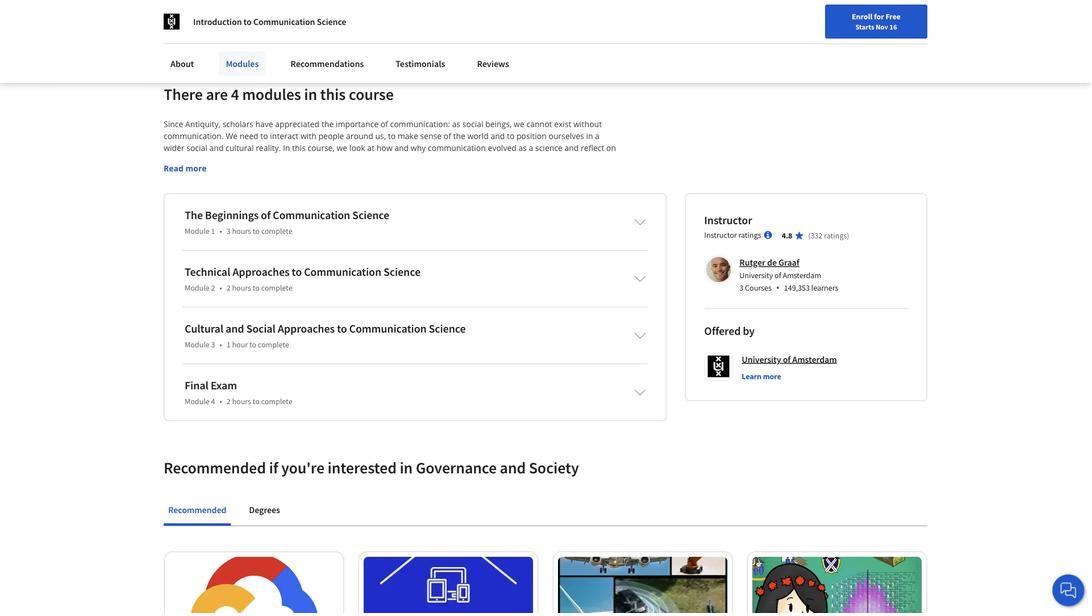 Task type: locate. For each thing, give the bounding box(es) containing it.
social
[[226, 14, 248, 25], [462, 119, 483, 130], [187, 143, 207, 154]]

16
[[889, 22, 897, 31]]

module down 'technical'
[[185, 283, 209, 293]]

4 down exam
[[211, 397, 215, 407]]

the
[[322, 119, 334, 130], [453, 131, 465, 142], [395, 155, 407, 165], [507, 167, 519, 177]]

a up reflect
[[595, 131, 600, 142]]

the beginnings of communication science module 1 • 3 hours to complete
[[185, 208, 389, 237]]

the down in
[[274, 155, 287, 165]]

complete
[[261, 226, 292, 237], [261, 283, 292, 293], [258, 340, 289, 350], [261, 397, 292, 407]]

university up courses
[[739, 270, 773, 281]]

social left media
[[226, 14, 248, 25]]

and
[[275, 14, 290, 25], [491, 131, 505, 142], [209, 143, 224, 154], [394, 143, 409, 154], [565, 143, 579, 154], [284, 167, 298, 177], [226, 322, 244, 336], [500, 458, 526, 478]]

0 horizontal spatial your
[[301, 14, 318, 25]]

instructor
[[704, 213, 752, 228], [704, 230, 737, 240]]

1 horizontal spatial ratings
[[824, 231, 847, 241]]

1 down beginnings
[[211, 226, 215, 237]]

and down in
[[284, 167, 298, 177]]

hours inside final exam module 4 • 2 hours to complete
[[232, 397, 251, 407]]

1 vertical spatial as
[[519, 143, 527, 154]]

1 horizontal spatial 4
[[231, 85, 239, 104]]

social down the communication.
[[187, 143, 207, 154]]

cannot
[[526, 119, 552, 130]]

0 horizontal spatial the
[[185, 208, 203, 223]]

2 vertical spatial hours
[[232, 397, 251, 407]]

this down recommendations link
[[320, 85, 346, 104]]

recommended for recommended
[[168, 505, 226, 516]]

3 inside rutger de  graaf university of amsterdam 3 courses • 149,353 learners
[[739, 283, 743, 293]]

0 vertical spatial communication
[[428, 143, 486, 154]]

find your new career
[[776, 13, 847, 23]]

instructor up the instructor ratings
[[704, 213, 752, 228]]

0 vertical spatial university
[[739, 270, 773, 281]]

if
[[269, 458, 278, 478]]

recommendations
[[291, 58, 364, 69]]

cultural
[[226, 143, 254, 154]]

complete inside technical approaches to communication science module 2 • 2 hours to complete
[[261, 283, 292, 293]]

you're
[[281, 458, 324, 478]]

0 vertical spatial recommended
[[164, 458, 266, 478]]

2
[[211, 283, 215, 293], [227, 283, 231, 293], [227, 397, 231, 407]]

as down position
[[519, 143, 527, 154]]

course down in
[[289, 155, 314, 165]]

share it on social media and in your performance review
[[183, 14, 396, 25]]

0 vertical spatial as
[[452, 119, 460, 130]]

in right media
[[292, 14, 299, 25]]

this
[[320, 85, 346, 104], [292, 143, 306, 154]]

module inside the beginnings of communication science module 1 • 3 hours to complete
[[185, 226, 209, 237]]

3 down beginnings
[[227, 226, 231, 237]]

today's
[[164, 155, 190, 165]]

your left performance
[[301, 14, 318, 25]]

exam
[[211, 379, 237, 393]]

0 vertical spatial instructor
[[704, 213, 752, 228]]

instructor up rutger de  graaf icon
[[704, 230, 737, 240]]

and up dominant
[[209, 143, 224, 154]]

on right reflect
[[606, 143, 616, 154]]

recommended inside "button"
[[168, 505, 226, 516]]

we up position
[[514, 119, 524, 130]]

scholars
[[223, 119, 253, 130]]

and inside cultural and social approaches to communication science module 3 • 1 hour to complete
[[226, 322, 244, 336]]

1 vertical spatial a
[[529, 143, 533, 154]]

0 horizontal spatial a
[[529, 143, 533, 154]]

module inside technical approaches to communication science module 2 • 2 hours to complete
[[185, 283, 209, 293]]

1 vertical spatial 3
[[739, 283, 743, 293]]

1 vertical spatial 4
[[211, 397, 215, 407]]

• down beginnings
[[220, 226, 222, 237]]

1 horizontal spatial 1
[[227, 340, 231, 350]]

career
[[825, 13, 847, 23]]

2 hours from the top
[[232, 283, 251, 293]]

0 horizontal spatial we
[[337, 143, 347, 154]]

together
[[399, 167, 431, 177]]

hours for approaches
[[232, 283, 251, 293]]

1 vertical spatial social
[[462, 119, 483, 130]]

as right communication:
[[452, 119, 460, 130]]

1 vertical spatial people
[[451, 167, 476, 177]]

course up the importance
[[349, 85, 394, 104]]

this right in
[[292, 143, 306, 154]]

0 vertical spatial a
[[595, 131, 600, 142]]

4 module from the top
[[185, 397, 209, 407]]

communication inside the beginnings of communication science module 1 • 3 hours to complete
[[273, 208, 350, 223]]

coursera career certificate image
[[713, 0, 902, 60]]

1 left hour
[[227, 340, 231, 350]]

0 vertical spatial approaches
[[233, 265, 289, 279]]

module down final
[[185, 397, 209, 407]]

2 vertical spatial 3
[[211, 340, 215, 350]]

1 horizontal spatial social
[[226, 14, 248, 25]]

3 module from the top
[[185, 340, 209, 350]]

3 inside the beginnings of communication science module 1 • 3 hours to complete
[[227, 226, 231, 237]]

2 instructor from the top
[[704, 230, 737, 240]]

3 for science
[[211, 340, 215, 350]]

1 vertical spatial with
[[433, 167, 449, 177]]

world.
[[521, 167, 545, 177]]

• down exam
[[220, 397, 222, 407]]

chat with us image
[[1059, 582, 1077, 600]]

on
[[214, 14, 224, 25], [606, 143, 616, 154]]

1 vertical spatial communication
[[463, 155, 521, 165]]

module down the cultural
[[185, 340, 209, 350]]

3 left courses
[[739, 283, 743, 293]]

4 inside final exam module 4 • 2 hours to complete
[[211, 397, 215, 407]]

0 vertical spatial 1
[[211, 226, 215, 237]]

1 vertical spatial science
[[523, 155, 550, 165]]

4 right are
[[231, 85, 239, 104]]

hours inside the beginnings of communication science module 1 • 3 hours to complete
[[232, 226, 251, 237]]

0 horizontal spatial this
[[292, 143, 306, 154]]

dimensions
[[164, 167, 207, 177]]

• inside rutger de  graaf university of amsterdam 3 courses • 149,353 learners
[[776, 282, 780, 294]]

de
[[767, 257, 777, 269]]

1 horizontal spatial this
[[320, 85, 346, 104]]

1 vertical spatial 1
[[227, 340, 231, 350]]

1 horizontal spatial we
[[514, 119, 524, 130]]

0 vertical spatial amsterdam
[[783, 270, 821, 281]]

we up extends
[[337, 143, 347, 154]]

governance
[[416, 458, 497, 478]]

0 horizontal spatial 1
[[211, 226, 215, 237]]

module down beginnings
[[185, 226, 209, 237]]

recommendations link
[[284, 51, 371, 76]]

approaches right social
[[278, 322, 335, 336]]

• left hour
[[220, 340, 222, 350]]

1 horizontal spatial people
[[451, 167, 476, 177]]

communication
[[428, 143, 486, 154], [463, 155, 521, 165]]

communication up over
[[463, 155, 521, 165]]

1 horizontal spatial the
[[274, 155, 287, 165]]

1 vertical spatial course
[[289, 155, 314, 165]]

nov
[[876, 22, 888, 31]]

in down the without
[[586, 131, 593, 142]]

make
[[398, 131, 418, 142]]

1 horizontal spatial 3
[[227, 226, 231, 237]]

amsterdam
[[783, 270, 821, 281], [792, 354, 837, 366]]

• left the 149,353
[[776, 282, 780, 294]]

science
[[535, 143, 562, 154], [523, 155, 550, 165]]

cultural
[[185, 322, 223, 336]]

at
[[367, 143, 374, 154]]

1 vertical spatial this
[[292, 143, 306, 154]]

0 horizontal spatial on
[[214, 14, 224, 25]]

1 vertical spatial recommended
[[168, 505, 226, 516]]

hours
[[232, 226, 251, 237], [232, 283, 251, 293], [232, 397, 251, 407]]

module inside final exam module 4 • 2 hours to complete
[[185, 397, 209, 407]]

1 horizontal spatial a
[[595, 131, 600, 142]]

1 module from the top
[[185, 226, 209, 237]]

1 vertical spatial we
[[337, 143, 347, 154]]

0 vertical spatial we
[[514, 119, 524, 130]]

ratings up "rutger"
[[738, 230, 761, 240]]

technical approaches to communication science module 2 • 2 hours to complete
[[185, 265, 420, 293]]

1 vertical spatial university
[[742, 354, 781, 366]]

hours down beginnings
[[232, 226, 251, 237]]

2 module from the top
[[185, 283, 209, 293]]

recommended
[[164, 458, 266, 478], [168, 505, 226, 516]]

• inside technical approaches to communication science module 2 • 2 hours to complete
[[220, 283, 222, 293]]

0 horizontal spatial more
[[186, 163, 207, 174]]

hours down exam
[[232, 397, 251, 407]]

science
[[317, 16, 346, 27], [352, 208, 389, 223], [384, 265, 420, 279], [429, 322, 466, 336]]

beginnings
[[205, 208, 259, 223]]

cultural and social approaches to communication science module 3 • 1 hour to complete
[[185, 322, 466, 350]]

3 down the cultural
[[211, 340, 215, 350]]

recommended if you're interested in governance and society
[[164, 458, 579, 478]]

wider
[[164, 143, 184, 154]]

1 vertical spatial hours
[[232, 283, 251, 293]]

beyond
[[365, 155, 393, 165]]

introduction
[[193, 16, 242, 27]]

a down position
[[529, 143, 533, 154]]

boundaries
[[409, 155, 451, 165]]

1 instructor from the top
[[704, 213, 752, 228]]

0 horizontal spatial ratings
[[738, 230, 761, 240]]

1 vertical spatial approaches
[[278, 322, 335, 336]]

and down ourselves
[[565, 143, 579, 154]]

communication.
[[164, 131, 224, 142]]

instructor for instructor ratings
[[704, 230, 737, 240]]

0 vertical spatial hours
[[232, 226, 251, 237]]

0 vertical spatial the
[[274, 155, 287, 165]]

your right the find
[[792, 13, 807, 23]]

None search field
[[162, 7, 435, 30]]

position
[[517, 131, 547, 142]]

0 vertical spatial 3
[[227, 226, 231, 237]]

•
[[220, 226, 222, 237], [776, 282, 780, 294], [220, 283, 222, 293], [220, 340, 222, 350], [220, 397, 222, 407]]

0 horizontal spatial as
[[452, 119, 460, 130]]

communication down world
[[428, 143, 486, 154]]

the inside since antiquity, scholars have appreciated the importance of communication: as social beings, we cannot exist without communication. we need to interact with people around us, to make sense of the world and to position ourselves in a wider social and cultural reality. in this course, we look at how and why communication evolved as a science and reflect on today's dominant paradigms. the course also extends beyond the boundaries of communication science itself, exploring dimensions of history, sociology and psychology. join our class, together with people all over the world.
[[274, 155, 287, 165]]

social up world
[[462, 119, 483, 130]]

more for learn more
[[763, 372, 781, 382]]

0 horizontal spatial 3
[[211, 340, 215, 350]]

• down 'technical'
[[220, 283, 222, 293]]

amsterdam inside rutger de  graaf university of amsterdam 3 courses • 149,353 learners
[[783, 270, 821, 281]]

a
[[595, 131, 600, 142], [529, 143, 533, 154]]

hours inside technical approaches to communication science module 2 • 2 hours to complete
[[232, 283, 251, 293]]

graaf
[[778, 257, 799, 269]]

science up world.
[[523, 155, 550, 165]]

0 vertical spatial 4
[[231, 85, 239, 104]]

people left all
[[451, 167, 476, 177]]

beings,
[[485, 119, 512, 130]]

interact
[[270, 131, 298, 142]]

0 horizontal spatial course
[[289, 155, 314, 165]]

3 hours from the top
[[232, 397, 251, 407]]

0 vertical spatial more
[[186, 163, 207, 174]]

more for read more
[[186, 163, 207, 174]]

people
[[319, 131, 344, 142], [451, 167, 476, 177]]

offered
[[704, 324, 741, 338]]

with
[[301, 131, 316, 142], [433, 167, 449, 177]]

0 horizontal spatial people
[[319, 131, 344, 142]]

2 vertical spatial social
[[187, 143, 207, 154]]

complete inside the beginnings of communication science module 1 • 3 hours to complete
[[261, 226, 292, 237]]

1 vertical spatial on
[[606, 143, 616, 154]]

0 horizontal spatial with
[[301, 131, 316, 142]]

1 horizontal spatial more
[[763, 372, 781, 382]]

course inside since antiquity, scholars have appreciated the importance of communication: as social beings, we cannot exist without communication. we need to interact with people around us, to make sense of the world and to position ourselves in a wider social and cultural reality. in this course, we look at how and why communication evolved as a science and reflect on today's dominant paradigms. the course also extends beyond the boundaries of communication science itself, exploring dimensions of history, sociology and psychology. join our class, together with people all over the world.
[[289, 155, 314, 165]]

0 horizontal spatial 4
[[211, 397, 215, 407]]

1 vertical spatial instructor
[[704, 230, 737, 240]]

university up learn more button at the right of page
[[742, 354, 781, 366]]

• inside final exam module 4 • 2 hours to complete
[[220, 397, 222, 407]]

1 horizontal spatial course
[[349, 85, 394, 104]]

with down the 'appreciated'
[[301, 131, 316, 142]]

hour
[[232, 340, 248, 350]]

more inside button
[[186, 163, 207, 174]]

people up course,
[[319, 131, 344, 142]]

1 hours from the top
[[232, 226, 251, 237]]

the
[[274, 155, 287, 165], [185, 208, 203, 223]]

approaches right 'technical'
[[233, 265, 289, 279]]

why
[[411, 143, 426, 154]]

more inside button
[[763, 372, 781, 382]]

over
[[489, 167, 505, 177]]

degrees button
[[245, 497, 285, 524]]

on right it
[[214, 14, 224, 25]]

the left beginnings
[[185, 208, 203, 223]]

about link
[[164, 51, 201, 76]]

degrees
[[249, 505, 280, 516]]

1 vertical spatial the
[[185, 208, 203, 223]]

science inside technical approaches to communication science module 2 • 2 hours to complete
[[384, 265, 420, 279]]

1 horizontal spatial your
[[792, 13, 807, 23]]

and up hour
[[226, 322, 244, 336]]

show notifications image
[[938, 14, 951, 28]]

science up itself,
[[535, 143, 562, 154]]

with down boundaries on the top left of the page
[[433, 167, 449, 177]]

2 horizontal spatial 3
[[739, 283, 743, 293]]

final
[[185, 379, 208, 393]]

1 horizontal spatial on
[[606, 143, 616, 154]]

to inside the beginnings of communication science module 1 • 3 hours to complete
[[253, 226, 260, 237]]

module inside cultural and social approaches to communication science module 3 • 1 hour to complete
[[185, 340, 209, 350]]

in up the 'appreciated'
[[304, 85, 317, 104]]

hours up social
[[232, 283, 251, 293]]

science inside cultural and social approaches to communication science module 3 • 1 hour to complete
[[429, 322, 466, 336]]

1 vertical spatial more
[[763, 372, 781, 382]]

and down beings,
[[491, 131, 505, 142]]

ratings right 332
[[824, 231, 847, 241]]

3 inside cultural and social approaches to communication science module 3 • 1 hour to complete
[[211, 340, 215, 350]]

more
[[186, 163, 207, 174], [763, 372, 781, 382]]



Task type: vqa. For each thing, say whether or not it's contained in the screenshot.
"read"
yes



Task type: describe. For each thing, give the bounding box(es) containing it.
modules link
[[219, 51, 266, 76]]

149,353
[[784, 283, 810, 293]]

we
[[226, 131, 238, 142]]

importance
[[336, 119, 378, 130]]

modules
[[242, 85, 301, 104]]

are
[[206, 85, 228, 104]]

testimonials link
[[389, 51, 452, 76]]

1 inside cultural and social approaches to communication science module 3 • 1 hour to complete
[[227, 340, 231, 350]]

appreciated
[[275, 119, 319, 130]]

0 vertical spatial science
[[535, 143, 562, 154]]

1 inside the beginnings of communication science module 1 • 3 hours to complete
[[211, 226, 215, 237]]

hours for beginnings
[[232, 226, 251, 237]]

( 332 ratings )
[[808, 231, 849, 241]]

rutger de  graaf link
[[739, 257, 799, 269]]

history,
[[218, 167, 246, 177]]

of inside rutger de  graaf university of amsterdam 3 courses • 149,353 learners
[[775, 270, 781, 281]]

how
[[377, 143, 392, 154]]

university of amsterdam
[[742, 354, 837, 366]]

evolved
[[488, 143, 516, 154]]

communication inside technical approaches to communication science module 2 • 2 hours to complete
[[304, 265, 381, 279]]

(
[[808, 231, 811, 241]]

look
[[349, 143, 365, 154]]

recommended for recommended if you're interested in governance and society
[[164, 458, 266, 478]]

read
[[164, 163, 183, 174]]

dominant
[[192, 155, 228, 165]]

0 vertical spatial this
[[320, 85, 346, 104]]

• inside cultural and social approaches to communication science module 3 • 1 hour to complete
[[220, 340, 222, 350]]

in right interested
[[400, 458, 413, 478]]

introduction to communication science
[[193, 16, 346, 27]]

have
[[255, 119, 273, 130]]

enroll for free starts nov 16
[[852, 11, 901, 31]]

all
[[478, 167, 487, 177]]

0 horizontal spatial social
[[187, 143, 207, 154]]

since
[[164, 119, 183, 130]]

reality.
[[256, 143, 281, 154]]

reviews link
[[470, 51, 516, 76]]

the right over
[[507, 167, 519, 177]]

learners
[[811, 283, 838, 293]]

without
[[573, 119, 602, 130]]

performance
[[320, 14, 369, 25]]

paradigms.
[[230, 155, 271, 165]]

there
[[164, 85, 203, 104]]

need
[[240, 131, 258, 142]]

modules
[[226, 58, 259, 69]]

0 vertical spatial with
[[301, 131, 316, 142]]

communication:
[[390, 119, 450, 130]]

2 horizontal spatial social
[[462, 119, 483, 130]]

by
[[743, 324, 755, 338]]

this inside since antiquity, scholars have appreciated the importance of communication: as social beings, we cannot exist without communication. we need to interact with people around us, to make sense of the world and to position ourselves in a wider social and cultural reality. in this course, we look at how and why communication evolved as a science and reflect on today's dominant paradigms. the course also extends beyond the boundaries of communication science itself, exploring dimensions of history, sociology and psychology. join our class, together with people all over the world.
[[292, 143, 306, 154]]

testimonials
[[396, 58, 445, 69]]

itself,
[[552, 155, 572, 165]]

science inside the beginnings of communication science module 1 • 3 hours to complete
[[352, 208, 389, 223]]

recommendation tabs tab list
[[164, 497, 927, 526]]

learn more
[[742, 372, 781, 382]]

• inside the beginnings of communication science module 1 • 3 hours to complete
[[220, 226, 222, 237]]

learn more button
[[742, 371, 781, 383]]

sense
[[420, 131, 442, 142]]

and down make
[[394, 143, 409, 154]]

university inside rutger de  graaf university of amsterdam 3 courses • 149,353 learners
[[739, 270, 773, 281]]

social
[[246, 322, 276, 336]]

and left society
[[500, 458, 526, 478]]

0 vertical spatial social
[[226, 14, 248, 25]]

university of amsterdam link
[[742, 353, 837, 367]]

rutger
[[739, 257, 765, 269]]

rutger de  graaf image
[[706, 258, 731, 283]]

the left world
[[453, 131, 465, 142]]

class,
[[377, 167, 397, 177]]

0 vertical spatial course
[[349, 85, 394, 104]]

complete inside final exam module 4 • 2 hours to complete
[[261, 397, 292, 407]]

for
[[874, 11, 884, 22]]

)
[[847, 231, 849, 241]]

sociology
[[248, 167, 282, 177]]

0 vertical spatial on
[[214, 14, 224, 25]]

also
[[316, 155, 331, 165]]

technical
[[185, 265, 230, 279]]

1 horizontal spatial as
[[519, 143, 527, 154]]

final exam module 4 • 2 hours to complete
[[185, 379, 292, 407]]

find
[[776, 13, 790, 23]]

psychology.
[[300, 167, 344, 177]]

the up together
[[395, 155, 407, 165]]

the inside the beginnings of communication science module 1 • 3 hours to complete
[[185, 208, 203, 223]]

about
[[170, 58, 194, 69]]

media
[[249, 14, 273, 25]]

1 vertical spatial amsterdam
[[792, 354, 837, 366]]

1 horizontal spatial with
[[433, 167, 449, 177]]

it
[[207, 14, 212, 25]]

instructor ratings
[[704, 230, 761, 240]]

course,
[[308, 143, 335, 154]]

in inside since antiquity, scholars have appreciated the importance of communication: as social beings, we cannot exist without communication. we need to interact with people around us, to make sense of the world and to position ourselves in a wider social and cultural reality. in this course, we look at how and why communication evolved as a science and reflect on today's dominant paradigms. the course also extends beyond the boundaries of communication science itself, exploring dimensions of history, sociology and psychology. join our class, together with people all over the world.
[[586, 131, 593, 142]]

on inside since antiquity, scholars have appreciated the importance of communication: as social beings, we cannot exist without communication. we need to interact with people around us, to make sense of the world and to position ourselves in a wider social and cultural reality. in this course, we look at how and why communication evolved as a science and reflect on today's dominant paradigms. the course also extends beyond the boundaries of communication science itself, exploring dimensions of history, sociology and psychology. join our class, together with people all over the world.
[[606, 143, 616, 154]]

3 for 1
[[227, 226, 231, 237]]

antiquity,
[[185, 119, 221, 130]]

approaches inside technical approaches to communication science module 2 • 2 hours to complete
[[233, 265, 289, 279]]

learn
[[742, 372, 761, 382]]

to inside final exam module 4 • 2 hours to complete
[[253, 397, 260, 407]]

exploring
[[574, 155, 609, 165]]

communication inside cultural and social approaches to communication science module 3 • 1 hour to complete
[[349, 322, 427, 336]]

332
[[811, 231, 822, 241]]

0 vertical spatial people
[[319, 131, 344, 142]]

complete inside cultural and social approaches to communication science module 3 • 1 hour to complete
[[258, 340, 289, 350]]

read more
[[164, 163, 207, 174]]

of inside the beginnings of communication science module 1 • 3 hours to complete
[[261, 208, 271, 223]]

and right media
[[275, 14, 290, 25]]

2 inside final exam module 4 • 2 hours to complete
[[227, 397, 231, 407]]

exist
[[554, 119, 571, 130]]

reviews
[[477, 58, 509, 69]]

join
[[346, 167, 360, 177]]

offered by
[[704, 324, 755, 338]]

university of amsterdam image
[[164, 14, 180, 30]]

there are 4 modules in this course
[[164, 85, 394, 104]]

reflect
[[581, 143, 604, 154]]

extends
[[334, 155, 363, 165]]

english
[[873, 13, 901, 24]]

enroll
[[852, 11, 872, 22]]

the up course,
[[322, 119, 334, 130]]

share
[[183, 14, 205, 25]]

read more button
[[164, 163, 207, 175]]

instructor for instructor
[[704, 213, 752, 228]]

approaches inside cultural and social approaches to communication science module 3 • 1 hour to complete
[[278, 322, 335, 336]]

4.8
[[782, 231, 792, 241]]



